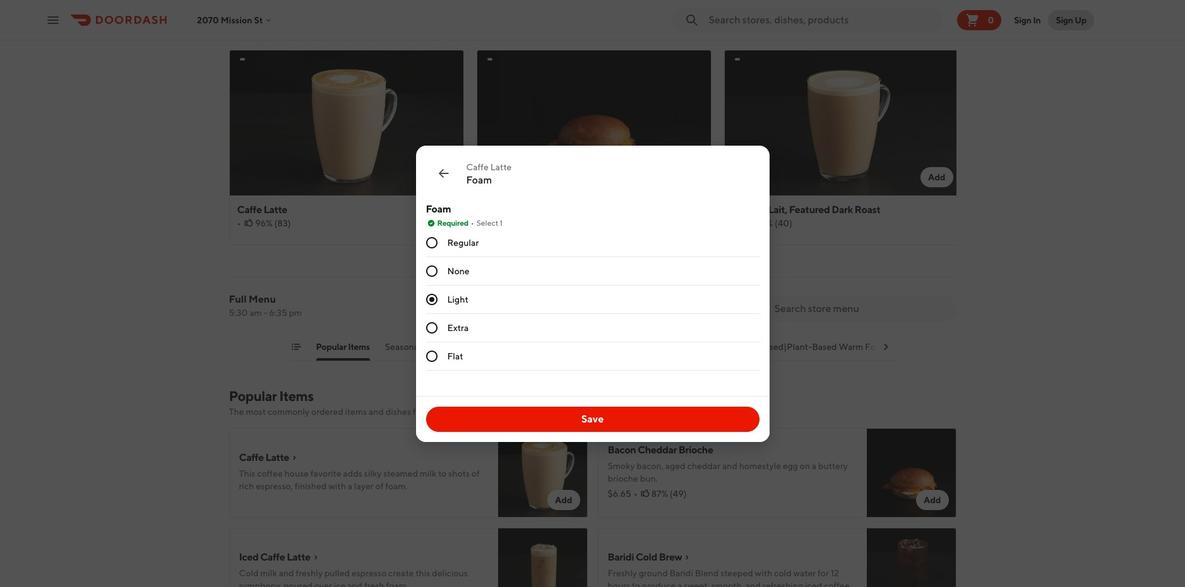 Task type: describe. For each thing, give the bounding box(es) containing it.
freshly
[[296, 569, 323, 579]]

café
[[732, 204, 753, 216]]

foam. inside this coffee house favorite adds silky steamed milk to shots of rich espresso, finished with a layer of foam.
[[385, 482, 408, 492]]

Light radio
[[426, 294, 437, 305]]

items
[[345, 407, 367, 417]]

rich
[[239, 482, 254, 492]]

café au lait, featured dark roast 100% (40)
[[732, 204, 881, 229]]

0 vertical spatial caffe latte
[[237, 204, 287, 216]]

cold inside cold milk and freshly pulled espresso create this delicious symphony, poured over ice and fresh foam.
[[239, 569, 259, 579]]

full menu 5:30 am - 6:35 pm
[[229, 294, 302, 318]]

freshly
[[608, 569, 637, 579]]

and inside freshly ground baridi blend steeped with cold water for 12 hours to produce a sweet, smooth, and refreshing iced coffe
[[746, 582, 761, 588]]

from
[[351, 26, 388, 44]]

caffe up 96%
[[237, 204, 262, 216]]

dialog containing foam
[[416, 146, 769, 442]]

-
[[264, 308, 267, 318]]

1 vertical spatial caffe latte
[[239, 452, 289, 464]]

sign in
[[1014, 15, 1041, 25]]

open menu image
[[45, 12, 61, 27]]

plant- for based|plant-
[[734, 342, 759, 352]]

st
[[254, 15, 263, 25]]

scroll menu navigation right image
[[881, 342, 891, 352]]

baridi inside freshly ground baridi blend steeped with cold water for 12 hours to produce a sweet, smooth, and refreshing iced coffe
[[670, 569, 693, 579]]

2070 mission st button
[[197, 15, 273, 25]]

plant-based|plant-based warm food button
[[734, 341, 886, 361]]

for
[[818, 569, 829, 579]]

caffe right iced
[[260, 552, 285, 564]]

homestyle
[[739, 462, 781, 472]]

on
[[800, 462, 810, 472]]

most liked items from the menu heading
[[229, 25, 461, 45]]

caffe latte image
[[498, 429, 588, 518]]

au
[[755, 204, 766, 216]]

popular for popular items the most commonly ordered items and dishes from this store
[[229, 388, 277, 405]]

• down brioche
[[634, 489, 638, 499]]

this inside popular items the most commonly ordered items and dishes from this store
[[433, 407, 448, 417]]

and right ice
[[347, 582, 363, 588]]

most liked items from the menu
[[229, 26, 461, 44]]

commonly
[[268, 407, 310, 417]]

cheddar
[[638, 445, 677, 457]]

with inside freshly ground baridi blend steeped with cold water for 12 hours to produce a sweet, smooth, and refreshing iced coffe
[[755, 569, 772, 579]]

dishes
[[386, 407, 411, 417]]

select
[[477, 218, 498, 228]]

Extra radio
[[426, 322, 437, 334]]

sign in link
[[1007, 7, 1048, 33]]

brioche
[[679, 445, 713, 457]]

2070
[[197, 15, 219, 25]]

warm
[[839, 342, 863, 352]]

sign for sign in
[[1014, 15, 1032, 25]]

popular for popular items
[[316, 342, 347, 352]]

96%
[[255, 218, 273, 229]]

seasonal favorites button
[[385, 341, 459, 361]]

baridi cold brew image
[[867, 529, 956, 588]]

6:35
[[269, 308, 287, 318]]

lait,
[[768, 204, 787, 216]]

plant-based|hot beverages button
[[475, 341, 587, 361]]

bacon cheddar brioche image
[[867, 429, 956, 518]]

hours
[[608, 582, 630, 588]]

$6.65 inside button
[[485, 218, 508, 229]]

87% (49)
[[652, 489, 687, 499]]

Flat radio
[[426, 351, 437, 362]]

milk inside this coffee house favorite adds silky steamed milk to shots of rich espresso, finished with a layer of foam.
[[420, 469, 437, 479]]

iced caffe latte
[[239, 552, 310, 564]]

store
[[450, 407, 470, 417]]

(49)
[[670, 489, 687, 499]]

aged
[[665, 462, 686, 472]]

house
[[284, 469, 309, 479]]

plant-based|hot beverages
[[475, 342, 587, 352]]

baridi cold brew
[[608, 552, 682, 564]]

roast
[[855, 204, 881, 216]]

to inside this coffee house favorite adds silky steamed milk to shots of rich espresso, finished with a layer of foam.
[[438, 469, 447, 479]]

cold
[[774, 569, 792, 579]]

Regular radio
[[426, 237, 437, 248]]

5:30
[[229, 308, 248, 318]]

None radio
[[426, 266, 437, 277]]

poured
[[284, 582, 313, 588]]

from
[[413, 407, 432, 417]]

1 vertical spatial $6.65 •
[[608, 489, 638, 499]]

up
[[1075, 15, 1087, 25]]

bacon
[[608, 445, 636, 457]]

this inside cold milk and freshly pulled espresso create this delicious symphony, poured over ice and fresh foam.
[[416, 569, 430, 579]]

caffe inside 'caffe latte foam'
[[466, 162, 489, 172]]

adds
[[343, 469, 362, 479]]

caffe latte foam
[[466, 162, 512, 186]]

ordered
[[311, 407, 343, 417]]

sign for sign up
[[1056, 15, 1073, 25]]

latte up the 96% (83)
[[264, 204, 287, 216]]

flat
[[447, 351, 463, 361]]

menu inside most liked items from the menu heading
[[421, 26, 461, 44]]

refreshing
[[763, 582, 803, 588]]

items inside heading
[[309, 26, 348, 44]]

and inside bacon cheddar brioche smoky bacon, aged cheddar and homestyle egg on a buttery brioche bun.
[[722, 462, 738, 472]]

1 horizontal spatial of
[[472, 469, 480, 479]]

favorites
[[423, 342, 459, 352]]

food
[[865, 342, 886, 352]]

produce
[[642, 582, 676, 588]]

plant-based|cold beverages button
[[602, 341, 719, 361]]

pm
[[289, 308, 302, 318]]

none
[[447, 266, 470, 276]]

dark
[[832, 204, 853, 216]]

latte up coffee
[[266, 452, 289, 464]]

popular items the most commonly ordered items and dishes from this store
[[229, 388, 470, 417]]

foam. inside cold milk and freshly pulled espresso create this delicious symphony, poured over ice and fresh foam.
[[386, 582, 409, 588]]

the inside popular items the most commonly ordered items and dishes from this store
[[229, 407, 244, 417]]

liked
[[268, 26, 306, 44]]



Task type: vqa. For each thing, say whether or not it's contained in the screenshot.
the top 'OF'
yes



Task type: locate. For each thing, give the bounding box(es) containing it.
items for popular items the most commonly ordered items and dishes from this store
[[279, 388, 314, 405]]

87%
[[652, 489, 668, 499]]

save
[[581, 413, 604, 425]]

menu inside full menu 5:30 am - 6:35 pm
[[249, 294, 276, 306]]

items for popular items
[[348, 342, 370, 352]]

1 horizontal spatial plant-
[[602, 342, 627, 352]]

items
[[309, 26, 348, 44], [348, 342, 370, 352], [279, 388, 314, 405]]

1 vertical spatial foam
[[426, 203, 451, 215]]

$6.65 down brioche
[[608, 489, 631, 499]]

the left most
[[229, 407, 244, 417]]

sign left up in the right of the page
[[1056, 15, 1073, 25]]

100%
[[750, 218, 773, 229]]

based|plant-
[[759, 342, 812, 352]]

the
[[391, 26, 418, 44], [229, 407, 244, 417]]

caffe latte up coffee
[[239, 452, 289, 464]]

back image
[[436, 166, 451, 181]]

$6.65 • down brioche
[[608, 489, 638, 499]]

items left from
[[309, 26, 348, 44]]

fresh
[[364, 582, 384, 588]]

1 horizontal spatial menu
[[421, 26, 461, 44]]

over
[[314, 582, 332, 588]]

2 horizontal spatial plant-
[[734, 342, 759, 352]]

a down adds
[[348, 482, 352, 492]]

plant- inside button
[[475, 342, 500, 352]]

caffe up this at bottom left
[[239, 452, 264, 464]]

brioche
[[608, 474, 638, 484]]

0 horizontal spatial sign
[[1014, 15, 1032, 25]]

1 horizontal spatial this
[[433, 407, 448, 417]]

featured
[[789, 204, 830, 216]]

1 sign from the left
[[1014, 15, 1032, 25]]

milk right steamed on the left of page
[[420, 469, 437, 479]]

beverages for plant-based|cold beverages
[[676, 342, 719, 352]]

0 vertical spatial this
[[433, 407, 448, 417]]

0 vertical spatial milk
[[420, 469, 437, 479]]

bun.
[[640, 474, 658, 484]]

and right cheddar
[[722, 462, 738, 472]]

2 vertical spatial a
[[677, 582, 682, 588]]

0 vertical spatial popular
[[316, 342, 347, 352]]

espresso
[[352, 569, 387, 579]]

save button
[[426, 407, 759, 432]]

plant- inside 'button'
[[734, 342, 759, 352]]

based|hot
[[500, 342, 543, 352]]

foam up required
[[426, 203, 451, 215]]

beverages for plant-based|hot beverages
[[545, 342, 587, 352]]

items left seasonal
[[348, 342, 370, 352]]

1 horizontal spatial to
[[632, 582, 640, 588]]

• right 1
[[510, 218, 514, 229]]

plant-based|plant-based warm food
[[734, 342, 886, 352]]

a inside this coffee house favorite adds silky steamed milk to shots of rich espresso, finished with a layer of foam.
[[348, 482, 352, 492]]

plant- for based|hot
[[475, 342, 500, 352]]

buttery
[[818, 462, 848, 472]]

0 vertical spatial $6.65 •
[[485, 218, 514, 229]]

a inside bacon cheddar brioche smoky bacon, aged cheddar and homestyle egg on a buttery brioche bun.
[[812, 462, 817, 472]]

0 vertical spatial a
[[812, 462, 817, 472]]

in
[[1033, 15, 1041, 25]]

0 horizontal spatial popular
[[229, 388, 277, 405]]

based|cold
[[627, 342, 675, 352]]

baridi up the sweet,
[[670, 569, 693, 579]]

sign up link
[[1048, 10, 1094, 30]]

to right hours
[[632, 582, 640, 588]]

items inside popular items the most commonly ordered items and dishes from this store
[[279, 388, 314, 405]]

cold up ground
[[636, 552, 657, 564]]

1 vertical spatial the
[[229, 407, 244, 417]]

milk up symphony,
[[260, 569, 277, 579]]

1 horizontal spatial $6.65 •
[[608, 489, 638, 499]]

0 vertical spatial to
[[438, 469, 447, 479]]

and down steeped
[[746, 582, 761, 588]]

1 vertical spatial to
[[632, 582, 640, 588]]

smooth,
[[712, 582, 744, 588]]

1 horizontal spatial foam
[[466, 174, 492, 186]]

0 horizontal spatial with
[[328, 482, 346, 492]]

1 vertical spatial popular
[[229, 388, 277, 405]]

1 horizontal spatial the
[[391, 26, 418, 44]]

this right the create
[[416, 569, 430, 579]]

milk
[[420, 469, 437, 479], [260, 569, 277, 579]]

0 vertical spatial baridi
[[608, 552, 634, 564]]

and up poured
[[279, 569, 294, 579]]

this
[[433, 407, 448, 417], [416, 569, 430, 579]]

full
[[229, 294, 247, 306]]

0 horizontal spatial baridi
[[608, 552, 634, 564]]

1 vertical spatial cold
[[239, 569, 259, 579]]

this
[[239, 469, 255, 479]]

silky
[[364, 469, 382, 479]]

foam inside group
[[426, 203, 451, 215]]

menu
[[421, 26, 461, 44], [249, 294, 276, 306]]

0 vertical spatial the
[[391, 26, 418, 44]]

1 vertical spatial items
[[348, 342, 370, 352]]

1 horizontal spatial popular
[[316, 342, 347, 352]]

sign up
[[1056, 15, 1087, 25]]

popular up popular items the most commonly ordered items and dishes from this store
[[316, 342, 347, 352]]

1 vertical spatial of
[[375, 482, 384, 492]]

latte inside 'caffe latte foam'
[[490, 162, 512, 172]]

2 sign from the left
[[1056, 15, 1073, 25]]

symphony,
[[239, 582, 282, 588]]

milk inside cold milk and freshly pulled espresso create this delicious symphony, poured over ice and fresh foam.
[[260, 569, 277, 579]]

a left the sweet,
[[677, 582, 682, 588]]

items up commonly
[[279, 388, 314, 405]]

0 vertical spatial foam.
[[385, 482, 408, 492]]

mission
[[221, 15, 252, 25]]

0 vertical spatial $6.65
[[485, 218, 508, 229]]

this coffee house favorite adds silky steamed milk to shots of rich espresso, finished with a layer of foam.
[[239, 469, 480, 492]]

latte up freshly
[[287, 552, 310, 564]]

with left cold
[[755, 569, 772, 579]]

0 horizontal spatial to
[[438, 469, 447, 479]]

popular up most
[[229, 388, 277, 405]]

$6.65 • right required
[[485, 218, 514, 229]]

1 vertical spatial with
[[755, 569, 772, 579]]

dialog
[[416, 146, 769, 442]]

and
[[369, 407, 384, 417], [722, 462, 738, 472], [279, 569, 294, 579], [347, 582, 363, 588], [746, 582, 761, 588]]

iced caffe latte image
[[498, 529, 588, 588]]

and right items
[[369, 407, 384, 417]]

1 vertical spatial this
[[416, 569, 430, 579]]

1 horizontal spatial $6.65
[[608, 489, 631, 499]]

• left 96%
[[237, 218, 241, 229]]

coffee
[[257, 469, 283, 479]]

0 horizontal spatial menu
[[249, 294, 276, 306]]

2 plant- from the left
[[602, 342, 627, 352]]

beverages right based|hot
[[545, 342, 587, 352]]

this right from
[[433, 407, 448, 417]]

1 vertical spatial a
[[348, 482, 352, 492]]

0 horizontal spatial the
[[229, 407, 244, 417]]

egg
[[783, 462, 798, 472]]

0 horizontal spatial beverages
[[545, 342, 587, 352]]

sign left in
[[1014, 15, 1032, 25]]

steeped
[[721, 569, 753, 579]]

add button
[[426, 167, 458, 188], [921, 167, 953, 188], [547, 491, 580, 511], [916, 491, 949, 511]]

$6.65 right required
[[485, 218, 508, 229]]

1 vertical spatial milk
[[260, 569, 277, 579]]

foam inside 'caffe latte foam'
[[466, 174, 492, 186]]

1 plant- from the left
[[475, 342, 500, 352]]

1 vertical spatial menu
[[249, 294, 276, 306]]

1 vertical spatial $6.65
[[608, 489, 631, 499]]

0 vertical spatial of
[[472, 469, 480, 479]]

layer
[[354, 482, 374, 492]]

the inside heading
[[391, 26, 418, 44]]

0 horizontal spatial $6.65
[[485, 218, 508, 229]]

Item Search search field
[[774, 302, 946, 316]]

to left shots
[[438, 469, 447, 479]]

bacon cheddar brioche smoky bacon, aged cheddar and homestyle egg on a buttery brioche bun.
[[608, 445, 848, 484]]

cold
[[636, 552, 657, 564], [239, 569, 259, 579]]

foam. down steamed on the left of page
[[385, 482, 408, 492]]

0
[[988, 15, 994, 25]]

iced
[[805, 582, 822, 588]]

of right shots
[[472, 469, 480, 479]]

blend
[[695, 569, 719, 579]]

caffe
[[466, 162, 489, 172], [237, 204, 262, 216], [239, 452, 264, 464], [260, 552, 285, 564]]

0 horizontal spatial this
[[416, 569, 430, 579]]

0 horizontal spatial $6.65 •
[[485, 218, 514, 229]]

brew
[[659, 552, 682, 564]]

0 horizontal spatial a
[[348, 482, 352, 492]]

0 vertical spatial cold
[[636, 552, 657, 564]]

beverages right the based|cold
[[676, 342, 719, 352]]

• left select
[[471, 218, 474, 228]]

finished
[[295, 482, 327, 492]]

a
[[812, 462, 817, 472], [348, 482, 352, 492], [677, 582, 682, 588]]

caffe latte up 96%
[[237, 204, 287, 216]]

smoky
[[608, 462, 635, 472]]

bacon,
[[637, 462, 664, 472]]

0 vertical spatial items
[[309, 26, 348, 44]]

foam.
[[385, 482, 408, 492], [386, 582, 409, 588]]

$6.65 • inside button
[[485, 218, 514, 229]]

foam group
[[426, 202, 759, 371]]

most
[[229, 26, 265, 44]]

plant- inside button
[[602, 342, 627, 352]]

0 horizontal spatial cold
[[239, 569, 259, 579]]

required
[[437, 218, 468, 228]]

0 vertical spatial menu
[[421, 26, 461, 44]]

1 vertical spatial foam.
[[386, 582, 409, 588]]

with
[[328, 482, 346, 492], [755, 569, 772, 579]]

with down favorite
[[328, 482, 346, 492]]

1 vertical spatial baridi
[[670, 569, 693, 579]]

0 vertical spatial foam
[[466, 174, 492, 186]]

2070 mission st
[[197, 15, 263, 25]]

cold up symphony,
[[239, 569, 259, 579]]

0 horizontal spatial plant-
[[475, 342, 500, 352]]

0 vertical spatial with
[[328, 482, 346, 492]]

most
[[246, 407, 266, 417]]

plant- for based|cold
[[602, 342, 627, 352]]

2 horizontal spatial a
[[812, 462, 817, 472]]

steamed
[[383, 469, 418, 479]]

iced
[[239, 552, 259, 564]]

baridi
[[608, 552, 634, 564], [670, 569, 693, 579]]

12
[[831, 569, 839, 579]]

0 horizontal spatial of
[[375, 482, 384, 492]]

$6.65 •
[[485, 218, 514, 229], [608, 489, 638, 499]]

1 horizontal spatial with
[[755, 569, 772, 579]]

beverages inside button
[[676, 342, 719, 352]]

freshly ground baridi blend steeped with cold water for 12 hours to produce a sweet, smooth, and refreshing iced coffe
[[608, 569, 850, 588]]

a inside freshly ground baridi blend steeped with cold water for 12 hours to produce a sweet, smooth, and refreshing iced coffe
[[677, 582, 682, 588]]

1 horizontal spatial cold
[[636, 552, 657, 564]]

seasonal
[[385, 342, 421, 352]]

0 button
[[958, 10, 1002, 30]]

based
[[812, 342, 837, 352]]

popular inside popular items the most commonly ordered items and dishes from this store
[[229, 388, 277, 405]]

and inside popular items the most commonly ordered items and dishes from this store
[[369, 407, 384, 417]]

the right from
[[391, 26, 418, 44]]

espresso,
[[256, 482, 293, 492]]

0 horizontal spatial foam
[[426, 203, 451, 215]]

• inside foam group
[[471, 218, 474, 228]]

2 beverages from the left
[[676, 342, 719, 352]]

regular
[[447, 238, 479, 248]]

1 horizontal spatial a
[[677, 582, 682, 588]]

foam. down the create
[[386, 582, 409, 588]]

light
[[447, 295, 468, 305]]

water
[[793, 569, 816, 579]]

of down silky
[[375, 482, 384, 492]]

beverages inside button
[[545, 342, 587, 352]]

ice
[[334, 582, 346, 588]]

1 horizontal spatial milk
[[420, 469, 437, 479]]

seasonal favorites
[[385, 342, 459, 352]]

• select 1
[[471, 218, 503, 228]]

• inside button
[[510, 218, 514, 229]]

1 horizontal spatial sign
[[1056, 15, 1073, 25]]

0 horizontal spatial milk
[[260, 569, 277, 579]]

(40)
[[775, 218, 792, 229]]

latte up 1
[[490, 162, 512, 172]]

1 horizontal spatial beverages
[[676, 342, 719, 352]]

plant-based|cold beverages
[[602, 342, 719, 352]]

3 plant- from the left
[[734, 342, 759, 352]]

with inside this coffee house favorite adds silky steamed milk to shots of rich espresso, finished with a layer of foam.
[[328, 482, 346, 492]]

foam right back icon
[[466, 174, 492, 186]]

2 vertical spatial items
[[279, 388, 314, 405]]

shots
[[448, 469, 470, 479]]

•
[[471, 218, 474, 228], [237, 218, 241, 229], [510, 218, 514, 229], [634, 489, 638, 499]]

a right the on
[[812, 462, 817, 472]]

caffe right back icon
[[466, 162, 489, 172]]

1 beverages from the left
[[545, 342, 587, 352]]

to inside freshly ground baridi blend steeped with cold water for 12 hours to produce a sweet, smooth, and refreshing iced coffe
[[632, 582, 640, 588]]

1 horizontal spatial baridi
[[670, 569, 693, 579]]

96% (83)
[[255, 218, 291, 229]]

baridi up freshly on the right
[[608, 552, 634, 564]]

to
[[438, 469, 447, 479], [632, 582, 640, 588]]



